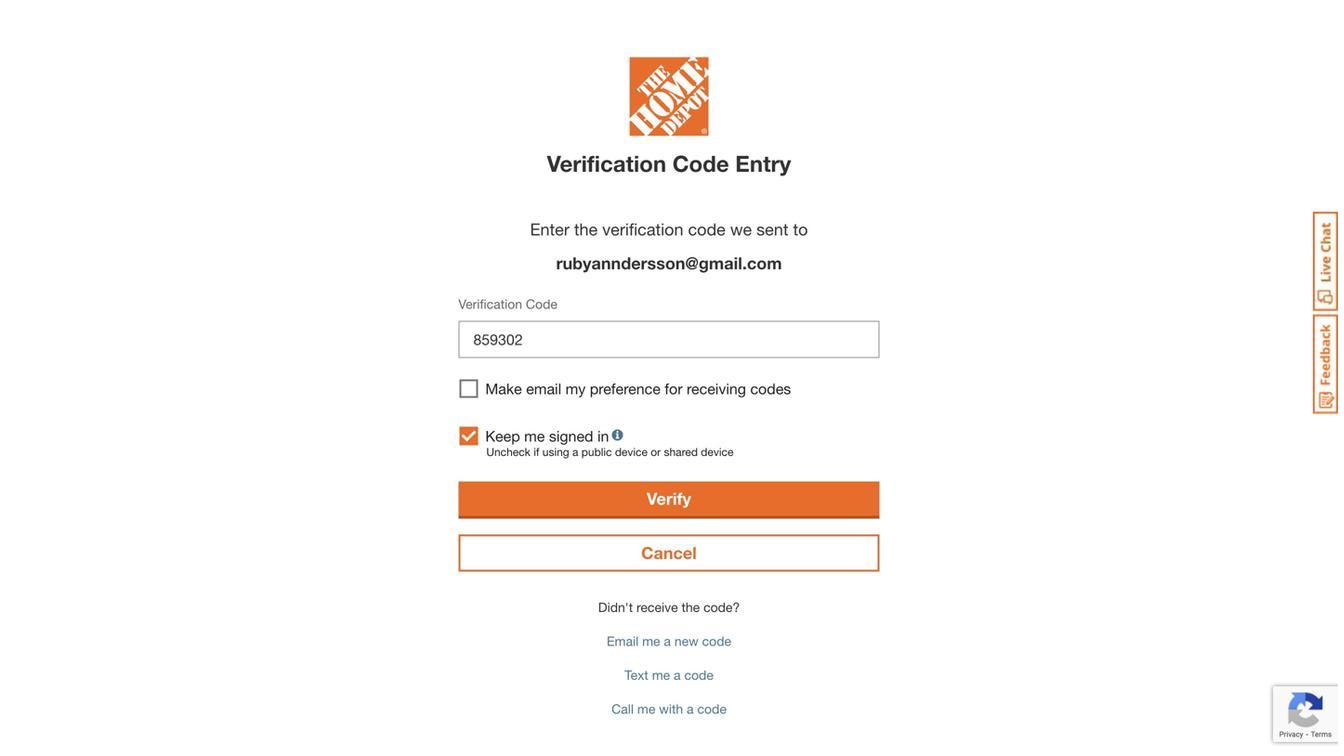 Task type: locate. For each thing, give the bounding box(es) containing it.
code down new
[[684, 668, 714, 683]]

me
[[524, 428, 545, 445], [642, 634, 660, 649], [652, 668, 670, 683], [637, 702, 656, 717]]

keep
[[485, 428, 520, 445]]

me up if
[[524, 428, 545, 445]]

me for text
[[652, 668, 670, 683]]

device right shared
[[701, 446, 734, 459]]

code?
[[704, 600, 740, 615]]

me right call
[[637, 702, 656, 717]]

text
[[625, 668, 649, 683]]

me right text
[[652, 668, 670, 683]]

entry
[[735, 150, 791, 177]]

code right new
[[702, 634, 731, 649]]

1 horizontal spatial device
[[701, 446, 734, 459]]

device left or
[[615, 446, 648, 459]]

uncheck
[[486, 446, 531, 459]]

0 horizontal spatial device
[[615, 446, 648, 459]]

thd logo image
[[630, 57, 709, 141]]

a down the signed
[[573, 446, 579, 459]]

code
[[688, 219, 726, 239], [702, 634, 731, 649], [684, 668, 714, 683], [698, 702, 727, 717]]

cancel
[[641, 543, 697, 563]]

0 vertical spatial the
[[574, 219, 598, 239]]

signed
[[549, 428, 593, 445]]

code
[[673, 150, 729, 177]]

uncheck if using a public device or shared device
[[486, 446, 734, 459]]

me for keep
[[524, 428, 545, 445]]

rubyanndersson@gmail.com
[[556, 253, 782, 273]]

me for call
[[637, 702, 656, 717]]

didn't
[[598, 600, 633, 615]]

codes
[[750, 380, 791, 398]]

cancel button
[[459, 535, 880, 572]]

make email my preference for receiving codes
[[485, 380, 791, 398]]

1 vertical spatial the
[[682, 600, 700, 615]]

a left new
[[664, 634, 671, 649]]

verify button
[[459, 482, 880, 516]]

me right email
[[642, 634, 660, 649]]

in
[[598, 428, 609, 445]]

a
[[573, 446, 579, 459], [664, 634, 671, 649], [674, 668, 681, 683], [687, 702, 694, 717]]

using
[[543, 446, 569, 459]]

with
[[659, 702, 683, 717]]

verification code entry
[[547, 150, 791, 177]]

0 horizontal spatial the
[[574, 219, 598, 239]]

the
[[574, 219, 598, 239], [682, 600, 700, 615]]

didn't receive the code?
[[598, 600, 740, 615]]

the right enter
[[574, 219, 598, 239]]

device
[[615, 446, 648, 459], [701, 446, 734, 459]]

call
[[612, 702, 634, 717]]

1 horizontal spatial the
[[682, 600, 700, 615]]

me for email
[[642, 634, 660, 649]]

keep me signed in
[[485, 428, 609, 445]]

new
[[675, 634, 699, 649]]

the left code?
[[682, 600, 700, 615]]

live chat image
[[1313, 212, 1338, 311]]

a up with
[[674, 668, 681, 683]]



Task type: vqa. For each thing, say whether or not it's contained in the screenshot.
right Cleaners
no



Task type: describe. For each thing, give the bounding box(es) containing it.
my
[[566, 380, 586, 398]]

enter the verification code we sent to
[[530, 219, 808, 239]]

2 device from the left
[[701, 446, 734, 459]]

email me a new code
[[607, 634, 731, 649]]

enter
[[530, 219, 570, 239]]

shared
[[664, 446, 698, 459]]

code left we
[[688, 219, 726, 239]]

call me with a code
[[612, 702, 727, 717]]

email
[[607, 634, 639, 649]]

email me a new code button
[[9, 634, 1329, 649]]

make
[[485, 380, 522, 398]]

if
[[534, 446, 540, 459]]

verification
[[547, 150, 666, 177]]

1 device from the left
[[615, 446, 648, 459]]

receive
[[637, 600, 678, 615]]

a right with
[[687, 702, 694, 717]]

Enter Code telephone field
[[459, 321, 880, 358]]

verify
[[647, 489, 691, 509]]

or
[[651, 446, 661, 459]]

sent
[[757, 219, 789, 239]]

public
[[582, 446, 612, 459]]

preference
[[590, 380, 661, 398]]

email
[[526, 380, 562, 398]]

receiving
[[687, 380, 746, 398]]

call me with a code button
[[9, 702, 1329, 717]]

verification
[[602, 219, 684, 239]]

text me a code button
[[9, 668, 1329, 683]]

feedback link image
[[1313, 314, 1338, 415]]

code right with
[[698, 702, 727, 717]]

text me a code
[[625, 668, 714, 683]]

for
[[665, 380, 683, 398]]

to
[[793, 219, 808, 239]]

we
[[730, 219, 752, 239]]



